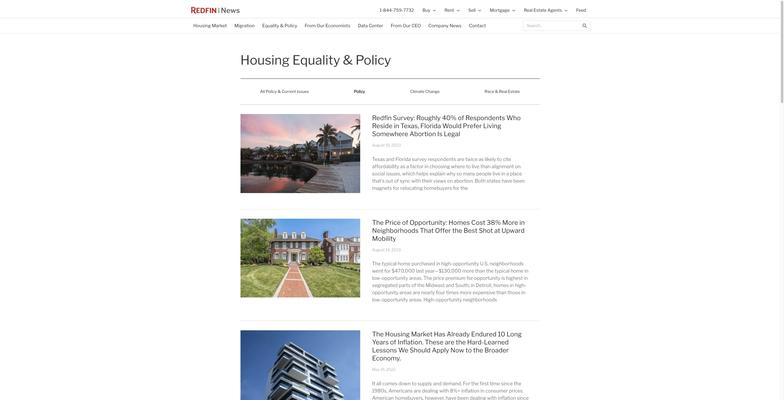 Task type: describe. For each thing, give the bounding box(es) containing it.
more
[[503, 219, 519, 227]]

the down u.s.
[[487, 269, 494, 274]]

housing market link
[[190, 20, 231, 32]]

american
[[372, 396, 394, 401]]

homebuyers
[[424, 186, 452, 191]]

in inside the price of opportunity: homes cost 38% more in neighborhoods that offer the best shot at upward mobility
[[520, 219, 525, 227]]

1 areas. from the top
[[410, 276, 423, 281]]

it all comes down to supply and demand. for the first time since the 1980s, americans are dealing with 8%+ inflation in consumer prices. american homebuyers, however, have been dealing with inflation sin
[[372, 381, 529, 401]]

the for price
[[372, 219, 384, 227]]

opportunity up detroit,
[[475, 276, 501, 281]]

demand.
[[443, 381, 462, 387]]

rent
[[445, 8, 455, 13]]

1 horizontal spatial high-
[[515, 283, 527, 289]]

expensive
[[473, 290, 496, 296]]

abortion
[[410, 130, 436, 138]]

company news
[[429, 23, 462, 28]]

policy link
[[335, 86, 385, 98]]

to inside the housing market has already endured 10 long years of inflation. these are the hard-learned lessons we should apply now to the broader economy.
[[466, 347, 472, 355]]

than inside texas and florida survey respondents are twice as likely to cite affordability as a factor in choosing where to live than alignment on social issues, which helps explain why so many people live in a place that's out of sync with their views on abortion. both states have been magnets for relocating homebuyers for the
[[481, 164, 491, 169]]

1 vertical spatial equality
[[293, 52, 340, 68]]

market inside the housing market has already endured 10 long years of inflation. these are the hard-learned lessons we should apply now to the broader economy.
[[412, 331, 433, 339]]

of inside the housing market has already endured 10 long years of inflation. these are the hard-learned lessons we should apply now to the broader economy.
[[390, 339, 397, 347]]

of inside redfin survey: roughly 40% of respondents who reside in texas, florida would prefer living somewhere abortion is legal
[[458, 114, 465, 122]]

florida inside redfin survey: roughly 40% of respondents who reside in texas, florida would prefer living somewhere abortion is legal
[[421, 122, 441, 130]]

offer
[[436, 227, 451, 235]]

consumer
[[486, 389, 509, 394]]

reside
[[372, 122, 393, 130]]

2 areas. from the top
[[410, 298, 423, 303]]

may 19, 2022
[[372, 368, 396, 372]]

year—$130,000
[[425, 269, 462, 274]]

company
[[429, 23, 449, 28]]

1 vertical spatial dealing
[[470, 396, 487, 401]]

all
[[377, 381, 382, 387]]

already
[[447, 331, 470, 339]]

social
[[372, 171, 385, 177]]

real inside real estate agents link
[[524, 8, 533, 13]]

0 vertical spatial high-
[[442, 261, 453, 267]]

0 horizontal spatial as
[[401, 164, 406, 169]]

the price of opportunity: homes cost 38% more in neighborhoods that offer the best shot at upward mobility link
[[372, 219, 525, 243]]

mobility
[[372, 235, 396, 243]]

2 vertical spatial with
[[488, 396, 497, 401]]

sell
[[469, 8, 476, 13]]

real estate agents link
[[520, 0, 572, 21]]

parts
[[399, 283, 411, 289]]

2023 for texas,
[[392, 143, 401, 148]]

has
[[434, 331, 446, 339]]

supply
[[418, 381, 433, 387]]

1 vertical spatial more
[[460, 290, 472, 296]]

buy link
[[419, 0, 441, 21]]

15,
[[386, 143, 391, 148]]

helps
[[417, 171, 429, 177]]

redfin survey: roughly 40% of respondents who reside in texas, florida would prefer living somewhere abortion is legal link
[[372, 114, 521, 138]]

of inside the price of opportunity: homes cost 38% more in neighborhoods that offer the best shot at upward mobility
[[402, 219, 409, 227]]

the up the prices.
[[514, 381, 522, 387]]

homes
[[449, 219, 470, 227]]

purchased
[[412, 261, 436, 267]]

2022
[[386, 368, 396, 372]]

844-
[[384, 8, 394, 13]]

race
[[485, 89, 495, 94]]

mortgage link
[[486, 0, 520, 21]]

0 vertical spatial live
[[472, 164, 480, 169]]

texas
[[372, 157, 385, 162]]

price
[[385, 219, 401, 227]]

at
[[495, 227, 501, 235]]

relocating
[[401, 186, 423, 191]]

went
[[372, 269, 384, 274]]

is
[[438, 130, 443, 138]]

1 horizontal spatial with
[[440, 389, 449, 394]]

0 vertical spatial dealing
[[422, 389, 439, 394]]

somewhere
[[372, 130, 409, 138]]

last
[[416, 269, 424, 274]]

who
[[507, 114, 521, 122]]

housing inside the housing market has already endured 10 long years of inflation. these are the hard-learned lessons we should apply now to the broader economy.
[[385, 331, 410, 339]]

from our economists link
[[301, 20, 354, 32]]

contact link
[[466, 20, 490, 32]]

issues
[[297, 89, 309, 94]]

those
[[508, 290, 521, 296]]

10
[[498, 331, 506, 339]]

feed link
[[572, 0, 591, 21]]

the for typical
[[372, 261, 381, 267]]

affordability
[[372, 164, 400, 169]]

sync
[[400, 178, 411, 184]]

1 vertical spatial neighborhoods
[[464, 298, 498, 303]]

change
[[426, 89, 440, 94]]

years
[[372, 339, 389, 347]]

2 low- from the top
[[372, 298, 382, 303]]

2 vertical spatial than
[[497, 290, 507, 296]]

to up many on the right of page
[[467, 164, 471, 169]]

midwest
[[426, 283, 445, 289]]

four
[[436, 290, 446, 296]]

are inside texas and florida survey respondents are twice as likely to cite affordability as a factor in choosing where to live than alignment on social issues, which helps explain why so many people live in a place that's out of sync with their views on abortion. both states have been magnets for relocating homebuyers for the
[[458, 157, 465, 162]]

the down "hard-" on the right
[[474, 347, 484, 355]]

areas
[[400, 290, 412, 296]]

homes
[[494, 283, 509, 289]]

americans
[[389, 389, 413, 394]]

economy.
[[372, 355, 401, 363]]

the up nearly
[[418, 283, 425, 289]]

40%
[[442, 114, 457, 122]]

of inside texas and florida survey respondents are twice as likely to cite affordability as a factor in choosing where to live than alignment on social issues, which helps explain why so many people live in a place that's out of sync with their views on abortion. both states have been magnets for relocating homebuyers for the
[[395, 178, 399, 184]]

data center link
[[354, 20, 387, 32]]

to left cite
[[498, 157, 502, 162]]

19,
[[381, 368, 386, 372]]

opportunity down times
[[436, 298, 463, 303]]

magnets
[[372, 186, 392, 191]]

alignment
[[492, 164, 514, 169]]

real inside race & real estate link
[[500, 89, 508, 94]]

the inside the price of opportunity: homes cost 38% more in neighborhoods that offer the best shot at upward mobility
[[453, 227, 463, 235]]

cite
[[503, 157, 512, 162]]

opportunity:
[[410, 219, 448, 227]]

have inside texas and florida survey respondents are twice as likely to cite affordability as a factor in choosing where to live than alignment on social issues, which helps explain why so many people live in a place that's out of sync with their views on abortion. both states have been magnets for relocating homebuyers for the
[[502, 178, 513, 184]]

1 vertical spatial inflation
[[498, 396, 516, 401]]

ceo
[[412, 23, 421, 28]]

agents
[[548, 8, 563, 13]]

news
[[450, 23, 462, 28]]

respondents
[[428, 157, 457, 162]]

and inside it all comes down to supply and demand. for the first time since the 1980s, americans are dealing with 8%+ inflation in consumer prices. american homebuyers, however, have been dealing with inflation sin
[[434, 381, 442, 387]]

1 horizontal spatial live
[[493, 171, 501, 177]]

race & real estate link
[[465, 86, 540, 98]]

opportunity down the areas
[[382, 298, 409, 303]]

in inside redfin survey: roughly 40% of respondents who reside in texas, florida would prefer living somewhere abortion is legal
[[394, 122, 400, 130]]

likely
[[485, 157, 497, 162]]

our for economists
[[317, 23, 325, 28]]

place
[[511, 171, 523, 177]]

for right went
[[385, 269, 391, 274]]

1 vertical spatial on
[[448, 178, 453, 184]]

0 vertical spatial on
[[516, 164, 521, 169]]

are inside the housing market has already endured 10 long years of inflation. these are the hard-learned lessons we should apply now to the broader economy.
[[445, 339, 455, 347]]

housing for housing equality & policy
[[241, 52, 290, 68]]

our for ceo
[[403, 23, 411, 28]]

to inside it all comes down to supply and demand. for the first time since the 1980s, americans are dealing with 8%+ inflation in consumer prices. american homebuyers, however, have been dealing with inflation sin
[[412, 381, 417, 387]]

u.s.
[[481, 261, 489, 267]]

the right 'for'
[[472, 381, 479, 387]]

1 horizontal spatial estate
[[534, 8, 547, 13]]



Task type: vqa. For each thing, say whether or not it's contained in the screenshot.
the factor
yes



Task type: locate. For each thing, give the bounding box(es) containing it.
inflation.
[[398, 339, 424, 347]]

1 horizontal spatial market
[[412, 331, 433, 339]]

august left 15,
[[372, 143, 385, 148]]

0 vertical spatial and
[[386, 157, 395, 162]]

1 horizontal spatial typical
[[495, 269, 510, 274]]

0 horizontal spatial from
[[305, 23, 316, 28]]

florida down roughly at the top right
[[421, 122, 441, 130]]

company news link
[[425, 20, 466, 32]]

2023 for neighborhoods
[[392, 248, 401, 252]]

the up went
[[372, 261, 381, 267]]

premium
[[446, 276, 466, 281]]

the down abortion.
[[461, 186, 468, 191]]

search image
[[583, 23, 587, 28]]

$470,000
[[392, 269, 415, 274]]

high- down 'highest'
[[515, 283, 527, 289]]

1 vertical spatial low-
[[372, 298, 382, 303]]

low- down segregated
[[372, 298, 382, 303]]

0 horizontal spatial high-
[[442, 261, 453, 267]]

0 horizontal spatial housing
[[194, 23, 211, 28]]

0 vertical spatial typical
[[382, 261, 397, 267]]

the up years
[[372, 331, 384, 339]]

rent link
[[441, 0, 464, 21]]

0 vertical spatial neighborhoods
[[490, 261, 524, 267]]

are up where
[[458, 157, 465, 162]]

0 vertical spatial areas.
[[410, 276, 423, 281]]

1 vertical spatial market
[[412, 331, 433, 339]]

the housing market has already endured 10 long years of inflation. these are the hard-learned lessons we should apply now to the broader economy.
[[372, 331, 522, 363]]

to down "hard-" on the right
[[466, 347, 472, 355]]

1 horizontal spatial inflation
[[498, 396, 516, 401]]

1 vertical spatial high-
[[515, 283, 527, 289]]

0 horizontal spatial florida
[[396, 157, 411, 162]]

have down place
[[502, 178, 513, 184]]

0 vertical spatial a
[[407, 164, 409, 169]]

survey:
[[393, 114, 415, 122]]

0 horizontal spatial live
[[472, 164, 480, 169]]

1 vertical spatial home
[[511, 269, 524, 274]]

estate left the agents
[[534, 8, 547, 13]]

the left price
[[372, 219, 384, 227]]

a up which
[[407, 164, 409, 169]]

0 vertical spatial equality
[[262, 23, 279, 28]]

south;
[[456, 283, 470, 289]]

on down why
[[448, 178, 453, 184]]

than up "people"
[[481, 164, 491, 169]]

1 horizontal spatial from
[[391, 23, 402, 28]]

of right parts in the right bottom of the page
[[412, 283, 417, 289]]

areas. down the areas
[[410, 298, 423, 303]]

on up place
[[516, 164, 521, 169]]

people
[[477, 171, 492, 177]]

0 horizontal spatial typical
[[382, 261, 397, 267]]

equality & policy
[[262, 23, 298, 28]]

and inside the typical home purchased in high-opportunity u.s. neighborhoods went for $470,000 last year—$130,000 more than the typical home in low-opportunity areas. the price premium for opportunity is highest in segregated parts of the midwest and south; in detroit, homes in high- opportunity areas are nearly four times more expensive than those in low-opportunity areas. high-opportunity neighborhoods
[[446, 283, 455, 289]]

2 our from the left
[[403, 23, 411, 28]]

live
[[472, 164, 480, 169], [493, 171, 501, 177]]

1 from from the left
[[305, 23, 316, 28]]

38%
[[487, 219, 501, 227]]

1 vertical spatial have
[[446, 396, 457, 401]]

redfin
[[372, 114, 392, 122]]

have inside it all comes down to supply and demand. for the first time since the 1980s, americans are dealing with 8%+ inflation in consumer prices. american homebuyers, however, have been dealing with inflation sin
[[446, 396, 457, 401]]

2 from from the left
[[391, 23, 402, 28]]

2 horizontal spatial with
[[488, 396, 497, 401]]

than down homes
[[497, 290, 507, 296]]

the down homes
[[453, 227, 463, 235]]

been inside texas and florida survey respondents are twice as likely to cite affordability as a factor in choosing where to live than alignment on social issues, which helps explain why so many people live in a place that's out of sync with their views on abortion. both states have been magnets for relocating homebuyers for the
[[514, 178, 525, 184]]

learned
[[485, 339, 509, 347]]

1-844-759-7732
[[380, 8, 414, 13]]

best
[[464, 227, 478, 235]]

0 vertical spatial florida
[[421, 122, 441, 130]]

0 vertical spatial have
[[502, 178, 513, 184]]

endured
[[472, 331, 497, 339]]

real right mortgage 'link'
[[524, 8, 533, 13]]

759-
[[394, 8, 404, 13]]

dealing up however,
[[422, 389, 439, 394]]

typical
[[382, 261, 397, 267], [495, 269, 510, 274]]

2 vertical spatial housing
[[385, 331, 410, 339]]

live up "states"
[[493, 171, 501, 177]]

0 horizontal spatial dealing
[[422, 389, 439, 394]]

Search... search field
[[524, 21, 580, 31]]

low- down went
[[372, 276, 382, 281]]

price
[[434, 276, 445, 281]]

neighborhoods up is
[[490, 261, 524, 267]]

august left the "14,"
[[372, 248, 385, 252]]

factor
[[410, 164, 424, 169]]

are inside it all comes down to supply and demand. for the first time since the 1980s, americans are dealing with 8%+ inflation in consumer prices. american homebuyers, however, have been dealing with inflation sin
[[414, 389, 421, 394]]

of up lessons
[[390, 339, 397, 347]]

living
[[484, 122, 502, 130]]

0 vertical spatial market
[[212, 23, 227, 28]]

areas. down last
[[410, 276, 423, 281]]

1 vertical spatial live
[[493, 171, 501, 177]]

highest
[[507, 276, 523, 281]]

14,
[[386, 248, 391, 252]]

inflation down the prices.
[[498, 396, 516, 401]]

0 vertical spatial housing
[[194, 23, 211, 28]]

equality & policy link
[[259, 20, 301, 32]]

been inside it all comes down to supply and demand. for the first time since the 1980s, americans are dealing with 8%+ inflation in consumer prices. american homebuyers, however, have been dealing with inflation sin
[[458, 396, 469, 401]]

since
[[502, 381, 513, 387]]

0 vertical spatial estate
[[534, 8, 547, 13]]

all policy & current issues
[[260, 89, 309, 94]]

housing for housing market
[[194, 23, 211, 28]]

and right supply
[[434, 381, 442, 387]]

for down out
[[393, 186, 400, 191]]

0 horizontal spatial with
[[412, 178, 421, 184]]

1 vertical spatial florida
[[396, 157, 411, 162]]

climate
[[410, 89, 425, 94]]

in
[[394, 122, 400, 130], [425, 164, 429, 169], [502, 171, 506, 177], [520, 219, 525, 227], [437, 261, 441, 267], [525, 269, 529, 274], [524, 276, 528, 281], [471, 283, 475, 289], [510, 283, 514, 289], [522, 290, 526, 296], [481, 389, 485, 394]]

to right down
[[412, 381, 417, 387]]

1 our from the left
[[317, 23, 325, 28]]

1 august from the top
[[372, 143, 385, 148]]

home up $470,000
[[398, 261, 411, 267]]

0 vertical spatial more
[[463, 269, 475, 274]]

mortgage
[[490, 8, 510, 13]]

dealing down first in the bottom of the page
[[470, 396, 487, 401]]

neighborhoods down expensive
[[464, 298, 498, 303]]

0 vertical spatial inflation
[[462, 389, 480, 394]]

and
[[386, 157, 395, 162], [446, 283, 455, 289], [434, 381, 442, 387]]

2 vertical spatial and
[[434, 381, 442, 387]]

market up inflation. at the right of the page
[[412, 331, 433, 339]]

where
[[452, 164, 466, 169]]

as up which
[[401, 164, 406, 169]]

1 vertical spatial real
[[500, 89, 508, 94]]

are inside the typical home purchased in high-opportunity u.s. neighborhoods went for $470,000 last year—$130,000 more than the typical home in low-opportunity areas. the price premium for opportunity is highest in segregated parts of the midwest and south; in detroit, homes in high- opportunity areas are nearly four times more expensive than those in low-opportunity areas. high-opportunity neighborhoods
[[413, 290, 420, 296]]

opportunity up premium
[[453, 261, 480, 267]]

more up premium
[[463, 269, 475, 274]]

1 vertical spatial with
[[440, 389, 449, 394]]

roughly
[[417, 114, 441, 122]]

florida inside texas and florida survey respondents are twice as likely to cite affordability as a factor in choosing where to live than alignment on social issues, which helps explain why so many people live in a place that's out of sync with their views on abortion. both states have been magnets for relocating homebuyers for the
[[396, 157, 411, 162]]

neighborhoods
[[372, 227, 419, 235]]

opportunity down segregated
[[372, 290, 399, 296]]

shot
[[479, 227, 493, 235]]

with inside texas and florida survey respondents are twice as likely to cite affordability as a factor in choosing where to live than alignment on social issues, which helps explain why so many people live in a place that's out of sync with their views on abortion. both states have been magnets for relocating homebuyers for the
[[412, 178, 421, 184]]

1 horizontal spatial our
[[403, 23, 411, 28]]

of inside the typical home purchased in high-opportunity u.s. neighborhoods went for $470,000 last year—$130,000 more than the typical home in low-opportunity areas. the price premium for opportunity is highest in segregated parts of the midwest and south; in detroit, homes in high- opportunity areas are nearly four times more expensive than those in low-opportunity areas. high-opportunity neighborhoods
[[412, 283, 417, 289]]

2 horizontal spatial and
[[446, 283, 455, 289]]

2 horizontal spatial housing
[[385, 331, 410, 339]]

are
[[458, 157, 465, 162], [413, 290, 420, 296], [445, 339, 455, 347], [414, 389, 421, 394]]

than down u.s.
[[476, 269, 486, 274]]

the inside the price of opportunity: homes cost 38% more in neighborhoods that offer the best shot at upward mobility
[[372, 219, 384, 227]]

1 vertical spatial than
[[476, 269, 486, 274]]

neighborhoods
[[490, 261, 524, 267], [464, 298, 498, 303]]

time
[[490, 381, 500, 387]]

1 horizontal spatial have
[[502, 178, 513, 184]]

economists
[[326, 23, 351, 28]]

home up 'highest'
[[511, 269, 524, 274]]

with down consumer in the right of the page
[[488, 396, 497, 401]]

1 horizontal spatial real
[[524, 8, 533, 13]]

why
[[447, 171, 456, 177]]

our left ceo at the top right of the page
[[403, 23, 411, 28]]

1 vertical spatial typical
[[495, 269, 510, 274]]

market down redfin real estate news image
[[212, 23, 227, 28]]

0 horizontal spatial a
[[407, 164, 409, 169]]

have
[[502, 178, 513, 184], [446, 396, 457, 401]]

1 horizontal spatial a
[[507, 171, 509, 177]]

more down south; at the right
[[460, 290, 472, 296]]

abortion.
[[454, 178, 474, 184]]

0 horizontal spatial real
[[500, 89, 508, 94]]

1 horizontal spatial home
[[511, 269, 524, 274]]

0 vertical spatial with
[[412, 178, 421, 184]]

0 horizontal spatial our
[[317, 23, 325, 28]]

0 horizontal spatial been
[[458, 396, 469, 401]]

are up now
[[445, 339, 455, 347]]

0 horizontal spatial and
[[386, 157, 395, 162]]

housing inside "link"
[[194, 23, 211, 28]]

from for from our economists
[[305, 23, 316, 28]]

real estate agents
[[524, 8, 563, 13]]

2023 right the "14,"
[[392, 248, 401, 252]]

0 horizontal spatial equality
[[262, 23, 279, 28]]

from our economists
[[305, 23, 351, 28]]

august 15, 2023
[[372, 143, 401, 148]]

these
[[425, 339, 444, 347]]

current
[[282, 89, 296, 94]]

have down 8%+
[[446, 396, 457, 401]]

1 vertical spatial 2023
[[392, 248, 401, 252]]

august for the price of opportunity: homes cost 38% more in neighborhoods that offer the best shot at upward mobility
[[372, 248, 385, 252]]

explain
[[430, 171, 446, 177]]

which
[[403, 171, 416, 177]]

0 horizontal spatial home
[[398, 261, 411, 267]]

of right out
[[395, 178, 399, 184]]

0 vertical spatial been
[[514, 178, 525, 184]]

the inside texas and florida survey respondents are twice as likely to cite affordability as a factor in choosing where to live than alignment on social issues, which helps explain why so many people live in a place that's out of sync with their views on abortion. both states have been magnets for relocating homebuyers for the
[[461, 186, 468, 191]]

0 vertical spatial than
[[481, 164, 491, 169]]

market inside "link"
[[212, 23, 227, 28]]

1 vertical spatial areas.
[[410, 298, 423, 303]]

our left economists
[[317, 23, 325, 28]]

race & real estate
[[485, 89, 520, 94]]

0 vertical spatial 2023
[[392, 143, 401, 148]]

1 vertical spatial been
[[458, 396, 469, 401]]

and inside texas and florida survey respondents are twice as likely to cite affordability as a factor in choosing where to live than alignment on social issues, which helps explain why so many people live in a place that's out of sync with their views on abortion. both states have been magnets for relocating homebuyers for the
[[386, 157, 395, 162]]

typical up went
[[382, 261, 397, 267]]

0 vertical spatial as
[[479, 157, 484, 162]]

texas,
[[401, 122, 419, 130]]

1 horizontal spatial housing
[[241, 52, 290, 68]]

segregated
[[372, 283, 398, 289]]

with down demand.
[[440, 389, 449, 394]]

the inside the housing market has already endured 10 long years of inflation. these are the hard-learned lessons we should apply now to the broader economy.
[[372, 331, 384, 339]]

from for from our ceo
[[391, 23, 402, 28]]

1 vertical spatial and
[[446, 283, 455, 289]]

2 2023 from the top
[[392, 248, 401, 252]]

states
[[487, 178, 501, 184]]

detroit,
[[476, 283, 493, 289]]

in inside it all comes down to supply and demand. for the first time since the 1980s, americans are dealing with 8%+ inflation in consumer prices. american homebuyers, however, have been dealing with inflation sin
[[481, 389, 485, 394]]

1 horizontal spatial been
[[514, 178, 525, 184]]

respondents
[[466, 114, 506, 122]]

the down "already"
[[456, 339, 466, 347]]

0 horizontal spatial market
[[212, 23, 227, 28]]

and up 'affordability'
[[386, 157, 395, 162]]

0 vertical spatial low-
[[372, 276, 382, 281]]

0 vertical spatial august
[[372, 143, 385, 148]]

of right price
[[402, 219, 409, 227]]

0 vertical spatial real
[[524, 8, 533, 13]]

the up midwest
[[424, 276, 433, 281]]

high-
[[424, 298, 436, 303]]

2 august from the top
[[372, 248, 385, 252]]

that
[[420, 227, 434, 235]]

with up relocating
[[412, 178, 421, 184]]

the for housing
[[372, 331, 384, 339]]

for
[[393, 186, 400, 191], [453, 186, 460, 191], [385, 269, 391, 274], [467, 276, 474, 281]]

1-844-759-7732 link
[[376, 0, 419, 21]]

2023 right 15,
[[392, 143, 401, 148]]

live down 'twice'
[[472, 164, 480, 169]]

from our ceo
[[391, 23, 421, 28]]

august 14, 2023
[[372, 248, 401, 252]]

a left place
[[507, 171, 509, 177]]

1 horizontal spatial and
[[434, 381, 442, 387]]

1 vertical spatial housing
[[241, 52, 290, 68]]

high- up year—$130,000
[[442, 261, 453, 267]]

data center
[[358, 23, 384, 28]]

sell link
[[464, 0, 486, 21]]

1 vertical spatial august
[[372, 248, 385, 252]]

1 horizontal spatial florida
[[421, 122, 441, 130]]

and up times
[[446, 283, 455, 289]]

the typical home purchased in high-opportunity u.s. neighborhoods went for $470,000 last year—$130,000 more than the typical home in low-opportunity areas. the price premium for opportunity is highest in segregated parts of the midwest and south; in detroit, homes in high- opportunity areas are nearly four times more expensive than those in low-opportunity areas. high-opportunity neighborhoods
[[372, 261, 529, 303]]

for down abortion.
[[453, 186, 460, 191]]

for up south; at the right
[[467, 276, 474, 281]]

august for redfin survey: roughly 40% of respondents who reside in texas, florida would prefer living somewhere abortion is legal
[[372, 143, 385, 148]]

0 horizontal spatial estate
[[508, 89, 520, 94]]

1 vertical spatial as
[[401, 164, 406, 169]]

been down place
[[514, 178, 525, 184]]

all
[[260, 89, 265, 94]]

of right 40%
[[458, 114, 465, 122]]

1 low- from the top
[[372, 276, 382, 281]]

opportunity down $470,000
[[382, 276, 409, 281]]

0 horizontal spatial on
[[448, 178, 453, 184]]

as left likely
[[479, 157, 484, 162]]

been
[[514, 178, 525, 184], [458, 396, 469, 401]]

0 vertical spatial home
[[398, 261, 411, 267]]

survey
[[412, 157, 427, 162]]

0 horizontal spatial have
[[446, 396, 457, 401]]

1 horizontal spatial on
[[516, 164, 521, 169]]

are down supply
[[414, 389, 421, 394]]

1 vertical spatial a
[[507, 171, 509, 177]]

florida up factor
[[396, 157, 411, 162]]

are right the areas
[[413, 290, 420, 296]]

redfin real estate news image
[[190, 5, 241, 16]]

inflation down 'for'
[[462, 389, 480, 394]]

estate right race
[[508, 89, 520, 94]]

1 horizontal spatial equality
[[293, 52, 340, 68]]

None search field
[[524, 20, 591, 31]]

migration link
[[231, 20, 259, 32]]

typical up is
[[495, 269, 510, 274]]

prices.
[[510, 389, 524, 394]]

dealing
[[422, 389, 439, 394], [470, 396, 487, 401]]

1 horizontal spatial dealing
[[470, 396, 487, 401]]

housing equality & policy
[[241, 52, 391, 68]]

broader
[[485, 347, 509, 355]]

with
[[412, 178, 421, 184], [440, 389, 449, 394], [488, 396, 497, 401]]

0 horizontal spatial inflation
[[462, 389, 480, 394]]

been down 8%+
[[458, 396, 469, 401]]

should
[[410, 347, 431, 355]]

real right race
[[500, 89, 508, 94]]

nearly
[[422, 290, 435, 296]]

1 2023 from the top
[[392, 143, 401, 148]]

1 horizontal spatial as
[[479, 157, 484, 162]]

1 vertical spatial estate
[[508, 89, 520, 94]]

opportunity
[[453, 261, 480, 267], [382, 276, 409, 281], [475, 276, 501, 281], [372, 290, 399, 296], [382, 298, 409, 303], [436, 298, 463, 303]]



